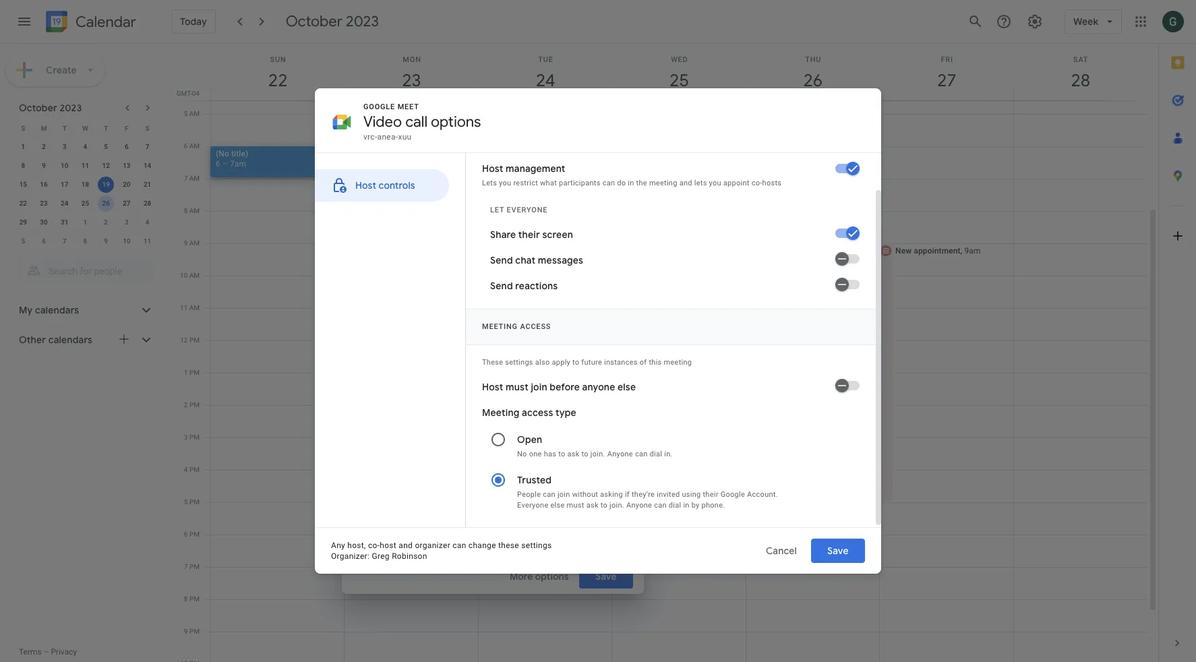 Task type: locate. For each thing, give the bounding box(es) containing it.
1 horizontal spatial s
[[145, 124, 150, 132]]

am for 7 am
[[189, 175, 200, 182]]

7 am
[[184, 175, 200, 182]]

am down 8 am
[[189, 239, 200, 247]]

privacy
[[51, 648, 77, 657]]

row down november 1 'element'
[[13, 232, 158, 251]]

2
[[42, 143, 46, 150], [104, 219, 108, 226], [184, 401, 188, 409], [498, 418, 503, 428]]

3 up 10 element
[[63, 143, 67, 150]]

7 up 8 am
[[184, 175, 188, 182]]

1 horizontal spatial 12
[[180, 337, 188, 344]]

6 down 5 pm
[[184, 531, 188, 538]]

1 horizontal spatial 9am
[[965, 246, 981, 256]]

4 for november 4 element on the top left of the page
[[146, 219, 149, 226]]

0 horizontal spatial 2023
[[60, 102, 82, 114]]

pm up 2 pm
[[190, 369, 200, 376]]

1 horizontal spatial 10
[[123, 237, 131, 245]]

8
[[21, 162, 25, 169], [184, 207, 188, 215], [83, 237, 87, 245], [184, 596, 188, 603]]

1 vertical spatial 12
[[180, 337, 188, 344]]

2 left 3pm
[[498, 418, 503, 428]]

november 8 element
[[77, 233, 93, 250]]

5 down gmt-
[[184, 110, 188, 117]]

meet.google.com/vrc-anea-xuu up to 100 guest connections
[[388, 412, 500, 432]]

6 am from the top
[[189, 272, 200, 279]]

5 row from the top
[[13, 194, 158, 213]]

grid
[[173, 44, 1159, 662]]

york
[[583, 283, 601, 294]]

november 9 element
[[98, 233, 114, 250]]

7 pm from the top
[[190, 531, 200, 538]]

pm for 12 pm
[[190, 337, 200, 344]]

new
[[494, 246, 511, 256], [896, 246, 912, 256], [561, 283, 580, 294]]

7 for 7 pm
[[184, 563, 188, 571]]

t
[[63, 124, 67, 132], [104, 124, 108, 132]]

0 vertical spatial 1
[[21, 143, 25, 150]]

6 down 5 am
[[184, 142, 188, 150]]

10 pm from the top
[[190, 628, 200, 635]]

1 down 12 pm
[[184, 369, 188, 376]]

– inside appointment 2 – 3pm
[[505, 418, 510, 428]]

pm for 4 pm
[[190, 466, 200, 474]]

october 2023 grid
[[13, 119, 158, 251]]

8 down '7 am'
[[184, 207, 188, 215]]

s left the m
[[21, 124, 25, 132]]

1 vertical spatial 2023
[[60, 102, 82, 114]]

12
[[102, 162, 110, 169], [180, 337, 188, 344]]

2 row from the top
[[13, 138, 158, 157]]

2 horizontal spatial 1
[[184, 369, 188, 376]]

0 vertical spatial 10
[[61, 162, 68, 169]]

10 up 17
[[61, 162, 68, 169]]

1 horizontal spatial 4
[[146, 219, 149, 226]]

31
[[61, 219, 68, 226]]

8 for 8 pm
[[184, 596, 188, 603]]

11 inside grid
[[180, 304, 188, 312]]

2 vertical spatial 4
[[184, 466, 188, 474]]

appointment inside button
[[513, 246, 559, 256]]

0 vertical spatial 11
[[81, 162, 89, 169]]

november 5 element
[[15, 233, 31, 250]]

18
[[81, 181, 89, 188]]

meet
[[475, 388, 498, 400]]

terms – privacy
[[19, 648, 77, 657]]

11 down 10 am
[[180, 304, 188, 312]]

calendar element
[[43, 8, 136, 38]]

3
[[63, 143, 67, 150], [125, 219, 129, 226], [184, 434, 188, 441]]

appointment
[[513, 246, 559, 256], [914, 246, 961, 256]]

8 pm
[[184, 596, 200, 603]]

12 element
[[98, 158, 114, 174]]

6 down (no
[[216, 159, 220, 169]]

9am
[[831, 246, 847, 256], [965, 246, 981, 256]]

30
[[40, 219, 48, 226]]

1 for november 1 'element'
[[83, 219, 87, 226]]

pm for 9 pm
[[190, 628, 200, 635]]

0 horizontal spatial october
[[19, 102, 57, 114]]

1 inside grid
[[184, 369, 188, 376]]

1 vertical spatial 11
[[144, 237, 151, 245]]

6 for 6 am
[[184, 142, 188, 150]]

1
[[21, 143, 25, 150], [83, 219, 87, 226], [184, 369, 188, 376]]

2023
[[346, 12, 379, 31], [60, 102, 82, 114]]

row up 18
[[13, 157, 158, 175]]

31 element
[[56, 215, 73, 231]]

0 horizontal spatial 9am
[[831, 246, 847, 256]]

7 row from the top
[[13, 232, 158, 251]]

2 vertical spatial 1
[[184, 369, 188, 376]]

9 down 8 pm
[[184, 628, 188, 635]]

4 down 28 element
[[146, 219, 149, 226]]

3 down 2 pm
[[184, 434, 188, 441]]

row
[[13, 119, 158, 138], [13, 138, 158, 157], [13, 157, 158, 175], [13, 175, 158, 194], [13, 194, 158, 213], [13, 213, 158, 232], [13, 232, 158, 251]]

calendar heading
[[73, 12, 136, 31]]

meet.google.com/vrc-
[[388, 412, 467, 421]]

24 element
[[56, 196, 73, 212]]

1 horizontal spatial appointment
[[914, 246, 961, 256]]

am
[[189, 110, 200, 117], [189, 142, 200, 150], [189, 175, 200, 182], [189, 207, 200, 215], [189, 239, 200, 247], [189, 272, 200, 279], [189, 304, 200, 312]]

november 3 element
[[119, 215, 135, 231]]

4 pm
[[184, 466, 200, 474]]

15
[[19, 181, 27, 188]]

1 pm from the top
[[190, 337, 200, 344]]

9 for 9 pm
[[184, 628, 188, 635]]

7 down 31 element
[[63, 237, 67, 245]]

0 horizontal spatial 10
[[61, 162, 68, 169]]

5 for november 5 element
[[21, 237, 25, 245]]

pm for 6 pm
[[190, 531, 200, 538]]

None search field
[[0, 254, 167, 283]]

row up november 1 'element'
[[13, 194, 158, 213]]

9 up 10 am
[[184, 239, 188, 247]]

10 for 10 element
[[61, 162, 68, 169]]

main drawer image
[[16, 13, 32, 30]]

october 2023
[[286, 12, 379, 31], [19, 102, 82, 114]]

(no
[[216, 149, 229, 159]]

4 am from the top
[[189, 207, 200, 215]]

2 pm from the top
[[190, 369, 200, 376]]

0 horizontal spatial 11
[[81, 162, 89, 169]]

28
[[144, 200, 151, 207]]

pm down 1 pm
[[190, 401, 200, 409]]

0 horizontal spatial new
[[494, 246, 511, 256]]

5 am
[[184, 110, 200, 117]]

12 inside grid
[[180, 337, 188, 344]]

november 7 element
[[56, 233, 73, 250]]

3 am from the top
[[189, 175, 200, 182]]

7 down 6 pm
[[184, 563, 188, 571]]

– left 3pm
[[505, 418, 510, 428]]

3 pm from the top
[[190, 401, 200, 409]]

november 2 element
[[98, 215, 114, 231]]

1 for 1 pm
[[184, 369, 188, 376]]

1 vertical spatial 10
[[123, 237, 131, 245]]

0 vertical spatial october 2023
[[286, 12, 379, 31]]

0 horizontal spatial appointment
[[513, 246, 559, 256]]

pm down 2 pm
[[190, 434, 200, 441]]

pm for 1 pm
[[190, 369, 200, 376]]

row containing 22
[[13, 194, 158, 213]]

november 6 element
[[36, 233, 52, 250]]

9
[[42, 162, 46, 169], [104, 237, 108, 245], [184, 239, 188, 247], [184, 628, 188, 635]]

12 down "11 am"
[[180, 337, 188, 344]]

5
[[184, 110, 188, 117], [104, 143, 108, 150], [21, 237, 25, 245], [184, 499, 188, 506]]

11 am
[[180, 304, 200, 312]]

6 down f at top left
[[125, 143, 129, 150]]

16
[[40, 181, 48, 188]]

2 horizontal spatial 10
[[180, 272, 188, 279]]

1 up 15
[[21, 143, 25, 150]]

7
[[146, 143, 149, 150], [184, 175, 188, 182], [63, 237, 67, 245], [184, 563, 188, 571]]

0 horizontal spatial s
[[21, 124, 25, 132]]

s right f at top left
[[145, 124, 150, 132]]

2 horizontal spatial 3
[[184, 434, 188, 441]]

am down 9 am
[[189, 272, 200, 279]]

column header
[[210, 44, 345, 101], [344, 44, 479, 101], [478, 44, 613, 101], [612, 44, 747, 101], [746, 44, 880, 101], [880, 44, 1014, 101], [1014, 44, 1148, 101]]

2 horizontal spatial new
[[896, 246, 912, 256]]

7 am from the top
[[189, 304, 200, 312]]

1 vertical spatial october 2023
[[19, 102, 82, 114]]

am left (no
[[189, 142, 200, 150]]

9 pm from the top
[[190, 596, 200, 603]]

pm
[[190, 337, 200, 344], [190, 369, 200, 376], [190, 401, 200, 409], [190, 434, 200, 441], [190, 466, 200, 474], [190, 499, 200, 506], [190, 531, 200, 538], [190, 563, 200, 571], [190, 596, 200, 603], [190, 628, 200, 635]]

7am
[[230, 159, 246, 169]]

1 horizontal spatial new
[[561, 283, 580, 294]]

8 for november 8 element
[[83, 237, 87, 245]]

today button
[[171, 9, 216, 34]]

gmt-04
[[177, 90, 200, 97]]

1 horizontal spatial 1
[[83, 219, 87, 226]]

am down '7 am'
[[189, 207, 200, 215]]

2 down 26 element
[[104, 219, 108, 226]]

11 for 11 element
[[81, 162, 89, 169]]

2 vertical spatial 10
[[180, 272, 188, 279]]

11 up 18
[[81, 162, 89, 169]]

appointment 2 – 3pm
[[498, 408, 546, 428]]

grid containing (no title)
[[173, 44, 1159, 662]]

0 horizontal spatial t
[[63, 124, 67, 132]]

0 horizontal spatial tab list
[[353, 217, 633, 242]]

23 element
[[36, 196, 52, 212]]

t left w
[[63, 124, 67, 132]]

100
[[409, 423, 423, 432]]

7 for 7 am
[[184, 175, 188, 182]]

am down 6 am
[[189, 175, 200, 182]]

21 element
[[139, 177, 156, 193]]

pm up 1 pm
[[190, 337, 200, 344]]

pm down 8 pm
[[190, 628, 200, 635]]

appointment for new appointment
[[513, 246, 559, 256]]

2 vertical spatial 11
[[180, 304, 188, 312]]

4 up 5 pm
[[184, 466, 188, 474]]

9 down november 2 element
[[104, 237, 108, 245]]

3 down 27 element
[[125, 219, 129, 226]]

terms
[[19, 648, 42, 657]]

pm for 3 pm
[[190, 434, 200, 441]]

row up november 8 element
[[13, 213, 158, 232]]

pm down 4 pm
[[190, 499, 200, 506]]

am for 11 am
[[189, 304, 200, 312]]

5 down the 29 element
[[21, 237, 25, 245]]

0 vertical spatial 12
[[102, 162, 110, 169]]

6 row from the top
[[13, 213, 158, 232]]

2 9am from the left
[[965, 246, 981, 256]]

04
[[192, 90, 200, 97]]

t left f at top left
[[104, 124, 108, 132]]

1 9am from the left
[[831, 246, 847, 256]]

– down (no
[[223, 159, 228, 169]]

8 down 7 pm
[[184, 596, 188, 603]]

join with google meet link
[[388, 382, 509, 406]]

8 pm from the top
[[190, 563, 200, 571]]

0 horizontal spatial 1
[[21, 143, 25, 150]]

2 horizontal spatial 4
[[184, 466, 188, 474]]

12 for 12 pm
[[180, 337, 188, 344]]

22
[[19, 200, 27, 207]]

28 element
[[139, 196, 156, 212]]

row up the 25
[[13, 175, 158, 194]]

3pm
[[513, 418, 529, 428]]

7 column header from the left
[[1014, 44, 1148, 101]]

2 s from the left
[[145, 124, 150, 132]]

row down w
[[13, 138, 158, 157]]

9am button
[[745, 243, 871, 503]]

am up 12 pm
[[189, 304, 200, 312]]

new up eastern
[[494, 246, 511, 256]]

2 am from the top
[[189, 142, 200, 150]]

6 for november 6 element
[[42, 237, 46, 245]]

1 column header from the left
[[210, 44, 345, 101]]

1 row from the top
[[13, 119, 158, 138]]

6 down 30 element on the top left of the page
[[42, 237, 46, 245]]

1 inside 'element'
[[83, 219, 87, 226]]

new appointment , 9am
[[896, 246, 981, 256]]

up
[[388, 423, 398, 432]]

10 for november 10 element
[[123, 237, 131, 245]]

5 am from the top
[[189, 239, 200, 247]]

1 down 25 element
[[83, 219, 87, 226]]

october
[[286, 12, 343, 31], [19, 102, 57, 114]]

4 inside grid
[[184, 466, 188, 474]]

appointment
[[498, 408, 546, 418]]

3 pm
[[184, 434, 200, 441]]

12 up the 19 at top
[[102, 162, 110, 169]]

tab list
[[1160, 44, 1197, 625], [353, 217, 633, 242]]

1 horizontal spatial 3
[[125, 219, 129, 226]]

16 element
[[36, 177, 52, 193]]

2 column header from the left
[[344, 44, 479, 101]]

s
[[21, 124, 25, 132], [145, 124, 150, 132]]

8 for 8 am
[[184, 207, 188, 215]]

1 horizontal spatial 2023
[[346, 12, 379, 31]]

2 appointment from the left
[[914, 246, 961, 256]]

row containing 8
[[13, 157, 158, 175]]

pm down 7 pm
[[190, 596, 200, 603]]

1 horizontal spatial 11
[[144, 237, 151, 245]]

26 cell
[[96, 194, 116, 213]]

2 pm
[[184, 401, 200, 409]]

8 down november 1 'element'
[[83, 237, 87, 245]]

pm up 5 pm
[[190, 466, 200, 474]]

20 element
[[119, 177, 135, 193]]

11
[[81, 162, 89, 169], [144, 237, 151, 245], [180, 304, 188, 312]]

1 vertical spatial 4
[[146, 219, 149, 226]]

3 row from the top
[[13, 157, 158, 175]]

4 down w
[[83, 143, 87, 150]]

10
[[61, 162, 68, 169], [123, 237, 131, 245], [180, 272, 188, 279]]

9 for 9 am
[[184, 239, 188, 247]]

6 for 6 pm
[[184, 531, 188, 538]]

pm down 5 pm
[[190, 531, 200, 538]]

4 row from the top
[[13, 175, 158, 194]]

row group
[[13, 138, 158, 251]]

1 appointment from the left
[[513, 246, 559, 256]]

30 element
[[36, 215, 52, 231]]

1 horizontal spatial october
[[286, 12, 343, 31]]

24
[[61, 200, 68, 207]]

4 pm from the top
[[190, 434, 200, 441]]

2 horizontal spatial 11
[[180, 304, 188, 312]]

1 vertical spatial october
[[19, 102, 57, 114]]

0 vertical spatial 4
[[83, 143, 87, 150]]

27 element
[[119, 196, 135, 212]]

gmt-
[[177, 90, 192, 97]]

1 horizontal spatial t
[[104, 124, 108, 132]]

pm down 6 pm
[[190, 563, 200, 571]]

0 vertical spatial 3
[[63, 143, 67, 150]]

pm for 2 pm
[[190, 401, 200, 409]]

row up 11 element
[[13, 119, 158, 138]]

4
[[83, 143, 87, 150], [146, 219, 149, 226], [184, 466, 188, 474]]

1 vertical spatial 3
[[125, 219, 129, 226]]

10 up "11 am"
[[180, 272, 188, 279]]

new inside button
[[494, 246, 511, 256]]

10 down november 3 element
[[123, 237, 131, 245]]

1 am from the top
[[189, 110, 200, 117]]

1 horizontal spatial october 2023
[[286, 12, 379, 31]]

0 horizontal spatial 12
[[102, 162, 110, 169]]

3 column header from the left
[[478, 44, 613, 101]]

5 for 5 am
[[184, 110, 188, 117]]

12 inside "element"
[[102, 162, 110, 169]]

1 vertical spatial 1
[[83, 219, 87, 226]]

to
[[400, 423, 407, 432]]

2 down the m
[[42, 143, 46, 150]]

11 down november 4 element on the top left of the page
[[144, 237, 151, 245]]

november 1 element
[[77, 215, 93, 231]]

new right '-'
[[561, 283, 580, 294]]

6
[[184, 142, 188, 150], [125, 143, 129, 150], [216, 159, 220, 169], [42, 237, 46, 245], [184, 531, 188, 538]]

5 down 4 pm
[[184, 499, 188, 506]]

0 vertical spatial october
[[286, 12, 343, 31]]

8 up 15
[[21, 162, 25, 169]]

6 pm from the top
[[190, 499, 200, 506]]

5 pm from the top
[[190, 466, 200, 474]]

0 horizontal spatial 3
[[63, 143, 67, 150]]

new left , at the right top of page
[[896, 246, 912, 256]]

am down 04 at top
[[189, 110, 200, 117]]

november 10 element
[[119, 233, 135, 250]]

time
[[533, 283, 554, 294]]

2 vertical spatial 3
[[184, 434, 188, 441]]

0 horizontal spatial 4
[[83, 143, 87, 150]]

4 for 4 pm
[[184, 466, 188, 474]]

10 inside grid
[[180, 272, 188, 279]]

26 element
[[98, 196, 114, 212]]



Task type: vqa. For each thing, say whether or not it's contained in the screenshot.


Task type: describe. For each thing, give the bounding box(es) containing it.
7 for november 7 element
[[63, 237, 67, 245]]

3 for 3 pm
[[184, 434, 188, 441]]

17
[[61, 181, 68, 188]]

am for 5 am
[[189, 110, 200, 117]]

7 pm
[[184, 563, 200, 571]]

w
[[82, 124, 88, 132]]

5 up 12 "element"
[[104, 143, 108, 150]]

15 element
[[15, 177, 31, 193]]

row containing 29
[[13, 213, 158, 232]]

m
[[41, 124, 47, 132]]

11 element
[[77, 158, 93, 174]]

17 element
[[56, 177, 73, 193]]

20
[[123, 181, 131, 188]]

xuu
[[487, 412, 500, 421]]

(gmt-04:00) eastern time - new york button
[[439, 277, 607, 301]]

11 for 11 am
[[180, 304, 188, 312]]

join with google meet
[[399, 388, 498, 400]]

privacy link
[[51, 648, 77, 657]]

11 for november 11 element
[[144, 237, 151, 245]]

am for 10 am
[[189, 272, 200, 279]]

new appointment
[[494, 246, 559, 256]]

25 element
[[77, 196, 93, 212]]

23
[[40, 200, 48, 207]]

google
[[441, 388, 473, 400]]

am for 8 am
[[189, 207, 200, 215]]

title)
[[231, 149, 248, 159]]

– right terms
[[44, 648, 49, 657]]

terms link
[[19, 648, 42, 657]]

new for new appointment
[[494, 246, 511, 256]]

anea-
[[467, 412, 487, 421]]

4 column header from the left
[[612, 44, 747, 101]]

pm for 5 pm
[[190, 499, 200, 506]]

november 4 element
[[139, 215, 156, 231]]

6 column header from the left
[[880, 44, 1014, 101]]

14
[[144, 162, 151, 169]]

row containing 15
[[13, 175, 158, 194]]

calendar
[[76, 12, 136, 31]]

18 element
[[77, 177, 93, 193]]

5 for 5 pm
[[184, 499, 188, 506]]

10 am
[[180, 272, 200, 279]]

9 for november 9 element
[[104, 237, 108, 245]]

13
[[123, 162, 131, 169]]

row group containing 1
[[13, 138, 158, 251]]

row containing s
[[13, 119, 158, 138]]

9am inside button
[[831, 246, 847, 256]]

join
[[399, 388, 417, 400]]

0 vertical spatial 2023
[[346, 12, 379, 31]]

new inside button
[[561, 283, 580, 294]]

04:00)
[[470, 283, 497, 294]]

november 11 element
[[139, 233, 156, 250]]

Add title and time text field
[[388, 184, 633, 204]]

13 element
[[119, 158, 135, 174]]

3 for november 3 element
[[125, 219, 129, 226]]

f
[[125, 124, 129, 132]]

29 element
[[15, 215, 31, 231]]

(no title) 6 – 7am
[[216, 149, 248, 169]]

1 t from the left
[[63, 124, 67, 132]]

1 horizontal spatial tab list
[[1160, 44, 1197, 625]]

29
[[19, 219, 27, 226]]

(gmt-04:00) eastern time - new york
[[445, 283, 601, 294]]

pm for 8 pm
[[190, 596, 200, 603]]

5 pm
[[184, 499, 200, 506]]

5 column header from the left
[[746, 44, 880, 101]]

with
[[419, 388, 439, 400]]

9 pm
[[184, 628, 200, 635]]

,
[[961, 246, 963, 256]]

2 inside appointment 2 – 3pm
[[498, 418, 503, 428]]

22 element
[[15, 196, 31, 212]]

to element
[[517, 259, 523, 270]]

1 pm
[[184, 369, 200, 376]]

new for new appointment , 9am
[[896, 246, 912, 256]]

am for 6 am
[[189, 142, 200, 150]]

19
[[102, 181, 110, 188]]

6 pm
[[184, 531, 200, 538]]

6 am
[[184, 142, 200, 150]]

9 am
[[184, 239, 200, 247]]

12 pm
[[180, 337, 200, 344]]

14 element
[[139, 158, 156, 174]]

7 up 14
[[146, 143, 149, 150]]

pm for 7 pm
[[190, 563, 200, 571]]

6 inside '(no title) 6 – 7am'
[[216, 159, 220, 169]]

appointment for new appointment , 9am
[[914, 246, 961, 256]]

26
[[102, 200, 110, 207]]

10 element
[[56, 158, 73, 174]]

19, today element
[[98, 177, 114, 193]]

– down new appointment
[[517, 259, 523, 270]]

2 down 1 pm
[[184, 401, 188, 409]]

9 up 16
[[42, 162, 46, 169]]

10 for 10 am
[[180, 272, 188, 279]]

guest
[[425, 423, 445, 432]]

-
[[556, 283, 559, 294]]

am for 9 am
[[189, 239, 200, 247]]

0 horizontal spatial october 2023
[[19, 102, 82, 114]]

8 am
[[184, 207, 200, 215]]

19 cell
[[96, 175, 116, 194]]

(gmt-
[[445, 283, 470, 294]]

1 s from the left
[[21, 124, 25, 132]]

today
[[180, 16, 207, 28]]

connections
[[447, 423, 491, 432]]

27
[[123, 200, 131, 207]]

– inside '(no title) 6 – 7am'
[[223, 159, 228, 169]]

row containing 5
[[13, 232, 158, 251]]

21
[[144, 181, 151, 188]]

2 t from the left
[[104, 124, 108, 132]]

25
[[81, 200, 89, 207]]

eastern
[[499, 283, 531, 294]]

row containing 1
[[13, 138, 158, 157]]

12 for 12
[[102, 162, 110, 169]]

new appointment button
[[478, 243, 603, 503]]



